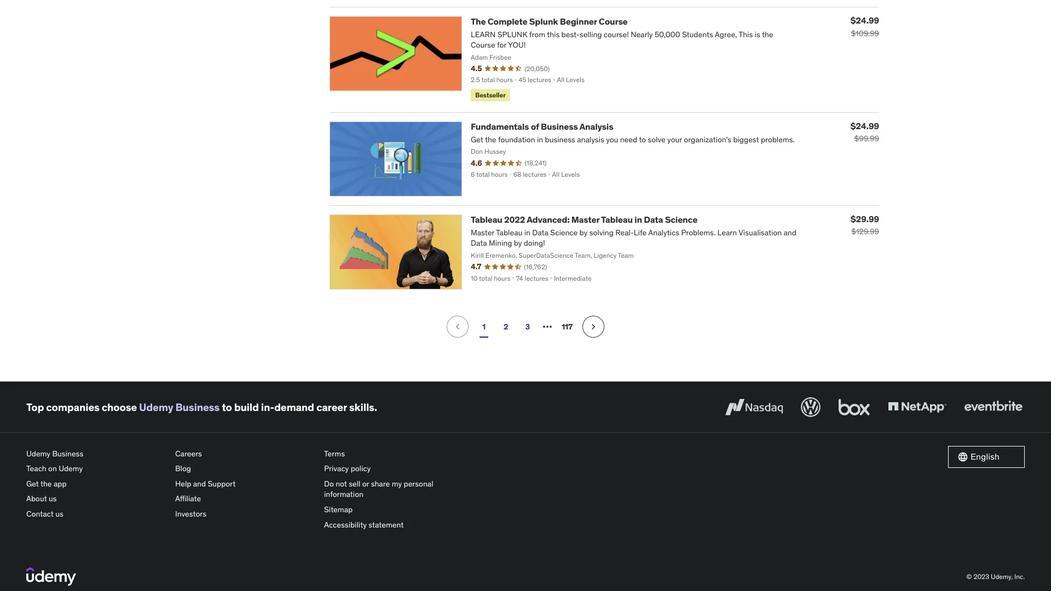 Task type: locate. For each thing, give the bounding box(es) containing it.
accessibility statement link
[[324, 518, 464, 533]]

about us link
[[26, 492, 166, 507]]

0 vertical spatial udemy
[[139, 401, 173, 414]]

investors link
[[175, 507, 315, 522]]

business up on
[[52, 449, 83, 459]]

1 horizontal spatial business
[[175, 401, 220, 414]]

in-
[[261, 401, 274, 414]]

box image
[[836, 395, 873, 420]]

1 vertical spatial us
[[55, 509, 63, 519]]

1 vertical spatial business
[[175, 401, 220, 414]]

udemy up teach
[[26, 449, 50, 459]]

$24.99 up $109.99
[[851, 15, 879, 26]]

us right contact
[[55, 509, 63, 519]]

us
[[49, 494, 57, 504], [55, 509, 63, 519]]

tableau 2022 advanced: master tableau in data science link
[[471, 214, 698, 225]]

0 horizontal spatial business
[[52, 449, 83, 459]]

splunk
[[529, 16, 558, 27]]

tableau 2022 advanced: master tableau in data science
[[471, 214, 698, 225]]

tableau left 2022
[[471, 214, 502, 225]]

statement
[[369, 520, 404, 530]]

business
[[541, 121, 578, 132], [175, 401, 220, 414], [52, 449, 83, 459]]

2 link
[[495, 316, 517, 338]]

2 $24.99 from the top
[[851, 120, 879, 132]]

app
[[54, 479, 67, 489]]

privacy
[[324, 464, 349, 474]]

data
[[644, 214, 663, 225]]

volkswagen image
[[799, 395, 823, 420]]

us right about
[[49, 494, 57, 504]]

policy
[[351, 464, 371, 474]]

sell
[[349, 479, 360, 489]]

choose
[[102, 401, 137, 414]]

investors
[[175, 509, 206, 519]]

© 2023 udemy, inc.
[[967, 573, 1025, 581]]

udemy image
[[26, 568, 76, 586]]

and
[[193, 479, 206, 489]]

analysis
[[580, 121, 613, 132]]

$24.99
[[851, 15, 879, 26], [851, 120, 879, 132]]

2 tableau from the left
[[601, 214, 633, 225]]

information
[[324, 490, 363, 500]]

1 vertical spatial $24.99
[[851, 120, 879, 132]]

0 vertical spatial $24.99
[[851, 15, 879, 26]]

$24.99 up $99.99
[[851, 120, 879, 132]]

teach on udemy link
[[26, 461, 166, 477]]

1 vertical spatial udemy business link
[[26, 446, 166, 461]]

of
[[531, 121, 539, 132]]

personal
[[404, 479, 433, 489]]

affiliate link
[[175, 492, 315, 507]]

2 horizontal spatial business
[[541, 121, 578, 132]]

course
[[599, 16, 628, 27]]

fundamentals of business analysis link
[[471, 121, 613, 132]]

on
[[48, 464, 57, 474]]

support
[[208, 479, 235, 489]]

english button
[[948, 446, 1025, 468]]

english
[[971, 451, 1000, 463]]

not
[[336, 479, 347, 489]]

master
[[571, 214, 600, 225]]

netapp image
[[886, 395, 949, 420]]

udemy right choose
[[139, 401, 173, 414]]

business right of
[[541, 121, 578, 132]]

$24.99 for fundamentals of business analysis
[[851, 120, 879, 132]]

$29.99
[[851, 213, 879, 225]]

0 vertical spatial business
[[541, 121, 578, 132]]

udemy business link up 'careers' at the bottom left
[[139, 401, 220, 414]]

udemy
[[139, 401, 173, 414], [26, 449, 50, 459], [59, 464, 83, 474]]

2 vertical spatial business
[[52, 449, 83, 459]]

udemy right on
[[59, 464, 83, 474]]

0 horizontal spatial tableau
[[471, 214, 502, 225]]

eventbrite image
[[962, 395, 1025, 420]]

$24.99 for the complete splunk beginner course
[[851, 15, 879, 26]]

0 vertical spatial udemy business link
[[139, 401, 220, 414]]

top companies choose udemy business to build in-demand career skills.
[[26, 401, 377, 414]]

terms privacy policy do not sell or share my personal information sitemap accessibility statement
[[324, 449, 433, 530]]

business left to
[[175, 401, 220, 414]]

1 tableau from the left
[[471, 214, 502, 225]]

tableau
[[471, 214, 502, 225], [601, 214, 633, 225]]

the complete splunk beginner course link
[[471, 16, 628, 27]]

help and support link
[[175, 477, 315, 492]]

$129.99
[[852, 227, 879, 237]]

blog link
[[175, 461, 315, 477]]

sitemap
[[324, 505, 353, 515]]

©
[[967, 573, 972, 581]]

0 horizontal spatial udemy
[[26, 449, 50, 459]]

udemy business link
[[139, 401, 220, 414], [26, 446, 166, 461]]

terms
[[324, 449, 345, 459]]

1 horizontal spatial tableau
[[601, 214, 633, 225]]

0 vertical spatial us
[[49, 494, 57, 504]]

skills.
[[349, 401, 377, 414]]

beginner
[[560, 16, 597, 27]]

tableau left in
[[601, 214, 633, 225]]

udemy business link up get the app link
[[26, 446, 166, 461]]

accessibility
[[324, 520, 367, 530]]

udemy,
[[991, 573, 1013, 581]]

careers link
[[175, 446, 315, 461]]

2 vertical spatial udemy
[[59, 464, 83, 474]]

1 $24.99 from the top
[[851, 15, 879, 26]]

demand
[[274, 401, 314, 414]]

contact
[[26, 509, 54, 519]]

udemy business teach on udemy get the app about us contact us
[[26, 449, 83, 519]]

my
[[392, 479, 402, 489]]



Task type: vqa. For each thing, say whether or not it's contained in the screenshot.
IT & Software's xsmall icon
no



Task type: describe. For each thing, give the bounding box(es) containing it.
or
[[362, 479, 369, 489]]

next page image
[[588, 322, 599, 332]]

$29.99 $129.99
[[851, 213, 879, 237]]

2 horizontal spatial udemy
[[139, 401, 173, 414]]

nasdaq image
[[723, 395, 786, 420]]

careers
[[175, 449, 202, 459]]

complete
[[488, 16, 527, 27]]

117
[[562, 322, 573, 332]]

terms link
[[324, 446, 464, 461]]

3 link
[[517, 316, 539, 338]]

privacy policy link
[[324, 461, 464, 477]]

ellipsis image
[[541, 320, 554, 334]]

1 vertical spatial udemy
[[26, 449, 50, 459]]

$24.99 $109.99
[[851, 15, 879, 38]]

sitemap link
[[324, 502, 464, 518]]

blog
[[175, 464, 191, 474]]

small image
[[958, 452, 968, 463]]

teach
[[26, 464, 46, 474]]

$24.99 $99.99
[[851, 120, 879, 144]]

$109.99
[[851, 29, 879, 38]]

business inside udemy business teach on udemy get the app about us contact us
[[52, 449, 83, 459]]

fundamentals of business analysis
[[471, 121, 613, 132]]

2022
[[504, 214, 525, 225]]

get the app link
[[26, 477, 166, 492]]

previous page image
[[452, 322, 463, 332]]

get
[[26, 479, 39, 489]]

2
[[504, 322, 508, 332]]

the
[[471, 16, 486, 27]]

1 link
[[473, 316, 495, 338]]

build
[[234, 401, 259, 414]]

about
[[26, 494, 47, 504]]

the complete splunk beginner course
[[471, 16, 628, 27]]

companies
[[46, 401, 100, 414]]

career
[[316, 401, 347, 414]]

advanced:
[[527, 214, 570, 225]]

the
[[40, 479, 52, 489]]

$99.99
[[854, 134, 879, 144]]

careers blog help and support affiliate investors
[[175, 449, 235, 519]]

do
[[324, 479, 334, 489]]

inc.
[[1014, 573, 1025, 581]]

help
[[175, 479, 191, 489]]

contact us link
[[26, 507, 166, 522]]

fundamentals
[[471, 121, 529, 132]]

2023
[[974, 573, 989, 581]]

to
[[222, 401, 232, 414]]

in
[[635, 214, 642, 225]]

1
[[482, 322, 486, 332]]

top
[[26, 401, 44, 414]]

3
[[525, 322, 530, 332]]

1 horizontal spatial udemy
[[59, 464, 83, 474]]

affiliate
[[175, 494, 201, 504]]

science
[[665, 214, 698, 225]]

share
[[371, 479, 390, 489]]

do not sell or share my personal information button
[[324, 477, 464, 502]]



